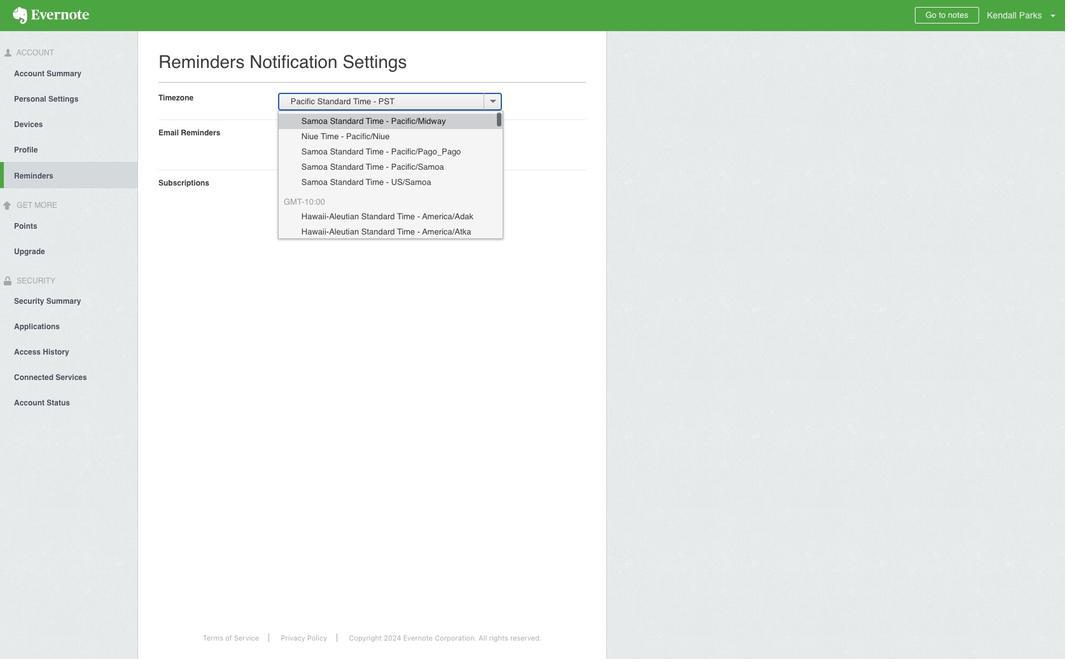 Task type: locate. For each thing, give the bounding box(es) containing it.
security inside "link"
[[14, 297, 44, 306]]

0 horizontal spatial of
[[225, 635, 232, 643]]

samoa up 'you'
[[302, 116, 328, 126]]

hawaii-
[[302, 212, 329, 221], [302, 227, 329, 237]]

gmt-11:00 samoa standard time - pacific/midway niue time - pacific/niue samoa standard time - pacific/pago_pago samoa standard time - pacific/samoa samoa standard time - us/samoa
[[284, 102, 461, 187]]

samoa up 10:00
[[302, 178, 328, 187]]

evernote link
[[0, 0, 102, 31]]

settings up devices link
[[48, 95, 79, 104]]

gmt- inside gmt-10:00 hawaii-aleutian standard time - america/adak hawaii-aleutian standard time - america/atka
[[284, 197, 305, 207]]

reminders up timezone
[[158, 52, 245, 72]]

go
[[926, 10, 937, 20]]

a
[[330, 129, 334, 137]]

terms of service
[[203, 635, 259, 643]]

- down your on the left top of the page
[[386, 147, 389, 157]]

profile link
[[0, 137, 137, 162]]

rights
[[489, 635, 508, 643]]

-
[[374, 97, 376, 106], [386, 116, 389, 126], [341, 132, 344, 141], [386, 147, 389, 157], [386, 162, 389, 172], [386, 178, 389, 187], [417, 212, 420, 221], [417, 227, 420, 237]]

- left 'america/atka'
[[417, 227, 420, 237]]

- right a
[[341, 132, 344, 141]]

account down connected
[[14, 399, 45, 408]]

reminders right email
[[181, 129, 220, 137]]

copyright 2024 evernote corporation. all rights reserved.
[[349, 635, 542, 643]]

kendall parks link
[[984, 0, 1065, 31]]

your
[[385, 129, 400, 137]]

to
[[939, 10, 946, 20]]

security
[[15, 277, 55, 285], [14, 297, 44, 306]]

samoa down the reminder
[[302, 162, 328, 172]]

0 vertical spatial account
[[15, 48, 54, 57]]

account
[[15, 48, 54, 57], [14, 69, 45, 78], [14, 399, 45, 408]]

1 horizontal spatial get
[[292, 149, 304, 158]]

2 vertical spatial account
[[14, 399, 45, 408]]

account summary link
[[0, 60, 137, 86]]

service
[[234, 635, 259, 643]]

points
[[14, 222, 37, 231]]

of right terms
[[225, 635, 232, 643]]

1 gmt- from the top
[[284, 102, 305, 111]]

1 vertical spatial aleutian
[[329, 227, 359, 237]]

0 vertical spatial aleutian
[[329, 212, 359, 221]]

niue
[[302, 132, 319, 141]]

1 aleutian from the top
[[329, 212, 359, 221]]

account status link
[[0, 390, 137, 416]]

account status
[[14, 399, 70, 408]]

gmt-
[[284, 102, 305, 111], [284, 197, 305, 207]]

parks
[[1019, 10, 1042, 20]]

standard
[[317, 97, 351, 106], [330, 116, 364, 126], [330, 147, 364, 157], [330, 162, 364, 172], [330, 178, 364, 187], [361, 212, 395, 221], [361, 227, 395, 237]]

1 vertical spatial of
[[225, 635, 232, 643]]

security for security summary
[[14, 297, 44, 306]]

2 gmt- from the top
[[284, 197, 305, 207]]

upgrade
[[14, 247, 45, 256]]

pacific/midway
[[391, 116, 446, 126]]

personal settings
[[14, 95, 79, 104]]

gmt- down get reminder emails
[[284, 197, 305, 207]]

upgrade link
[[0, 238, 137, 264]]

pacific standard time - pst
[[284, 97, 395, 106]]

- left pst
[[374, 97, 376, 106]]

summary up applications link on the left of the page
[[46, 297, 81, 306]]

digest
[[354, 129, 374, 137]]

0 horizontal spatial get
[[17, 201, 32, 210]]

reminders link
[[4, 162, 137, 188]]

1 vertical spatial summary
[[46, 297, 81, 306]]

summary
[[47, 69, 81, 78], [46, 297, 81, 306]]

we'll send you a daily digest of your upcoming reminders.
[[278, 129, 476, 137]]

pacific/pago_pago
[[391, 147, 461, 157]]

samoa
[[302, 116, 328, 126], [302, 147, 328, 157], [302, 162, 328, 172], [302, 178, 328, 187]]

subscriptions
[[158, 179, 209, 188]]

1 vertical spatial get
[[17, 201, 32, 210]]

devices
[[14, 120, 43, 129]]

settings up pst
[[343, 52, 407, 72]]

settings
[[343, 52, 407, 72], [48, 95, 79, 104]]

reminders
[[158, 52, 245, 72], [181, 129, 220, 137], [14, 172, 53, 181]]

all
[[479, 635, 487, 643]]

1 vertical spatial security
[[14, 297, 44, 306]]

0 vertical spatial of
[[376, 129, 383, 137]]

1 samoa from the top
[[302, 116, 328, 126]]

of left your on the left top of the page
[[376, 129, 383, 137]]

samoa down niue
[[302, 147, 328, 157]]

3 samoa from the top
[[302, 162, 328, 172]]

2 vertical spatial reminders
[[14, 172, 53, 181]]

reminders down profile
[[14, 172, 53, 181]]

0 vertical spatial settings
[[343, 52, 407, 72]]

1 vertical spatial hawaii-
[[302, 227, 329, 237]]

evernote
[[403, 635, 433, 643]]

0 vertical spatial summary
[[47, 69, 81, 78]]

4 samoa from the top
[[302, 178, 328, 187]]

1 hawaii- from the top
[[302, 212, 329, 221]]

1 horizontal spatial of
[[376, 129, 383, 137]]

privacy policy link
[[271, 635, 337, 643]]

account summary
[[14, 69, 81, 78]]

summary inside "link"
[[46, 297, 81, 306]]

get up points on the top of page
[[17, 201, 32, 210]]

kendall parks
[[987, 10, 1042, 20]]

reminders for reminders link
[[14, 172, 53, 181]]

0 vertical spatial security
[[15, 277, 55, 285]]

more
[[34, 201, 57, 210]]

go to notes link
[[915, 7, 979, 24]]

0 vertical spatial gmt-
[[284, 102, 305, 111]]

get down niue
[[292, 149, 304, 158]]

time
[[353, 97, 371, 106], [366, 116, 384, 126], [321, 132, 339, 141], [366, 147, 384, 157], [366, 162, 384, 172], [366, 178, 384, 187], [397, 212, 415, 221], [397, 227, 415, 237]]

email
[[158, 129, 179, 137]]

0 vertical spatial hawaii-
[[302, 212, 329, 221]]

summary up "personal settings" link
[[47, 69, 81, 78]]

0 vertical spatial get
[[292, 149, 304, 158]]

get
[[292, 149, 304, 158], [17, 201, 32, 210]]

policy
[[307, 635, 327, 643]]

points link
[[0, 213, 137, 238]]

1 vertical spatial gmt-
[[284, 197, 305, 207]]

us/samoa
[[391, 178, 431, 187]]

0 horizontal spatial settings
[[48, 95, 79, 104]]

11:00
[[305, 102, 325, 111]]

gmt- up we'll
[[284, 102, 305, 111]]

1 vertical spatial account
[[14, 69, 45, 78]]

account up personal
[[14, 69, 45, 78]]

notification
[[250, 52, 338, 72]]

reminders.
[[437, 129, 476, 137]]

corporation.
[[435, 635, 477, 643]]

applications
[[14, 323, 60, 332]]

0 vertical spatial reminders
[[158, 52, 245, 72]]

go to notes
[[926, 10, 969, 20]]

aleutian
[[329, 212, 359, 221], [329, 227, 359, 237]]

- left us/samoa
[[386, 178, 389, 187]]

account up account summary
[[15, 48, 54, 57]]

gmt- inside gmt-11:00 samoa standard time - pacific/midway niue time - pacific/niue samoa standard time - pacific/pago_pago samoa standard time - pacific/samoa samoa standard time - us/samoa
[[284, 102, 305, 111]]

of
[[376, 129, 383, 137], [225, 635, 232, 643]]

security up security summary
[[15, 277, 55, 285]]

security up applications
[[14, 297, 44, 306]]

reserved.
[[510, 635, 542, 643]]

kendall
[[987, 10, 1017, 20]]

we'll
[[278, 129, 294, 137]]



Task type: vqa. For each thing, say whether or not it's contained in the screenshot.
Get corresponding to Get reminder emails
yes



Task type: describe. For each thing, give the bounding box(es) containing it.
1 vertical spatial reminders
[[181, 129, 220, 137]]

copyright
[[349, 635, 382, 643]]

services
[[56, 374, 87, 383]]

privacy policy
[[281, 635, 327, 643]]

america/atka
[[422, 227, 471, 237]]

access
[[14, 348, 41, 357]]

1 horizontal spatial settings
[[343, 52, 407, 72]]

security summary link
[[0, 289, 137, 314]]

devices link
[[0, 111, 137, 137]]

get more
[[15, 201, 57, 210]]

summary for security summary
[[46, 297, 81, 306]]

account for account summary
[[14, 69, 45, 78]]

security for security
[[15, 277, 55, 285]]

daily
[[336, 129, 352, 137]]

emails
[[339, 149, 361, 158]]

2 aleutian from the top
[[329, 227, 359, 237]]

applications link
[[0, 314, 137, 339]]

2024
[[384, 635, 401, 643]]

history
[[43, 348, 69, 357]]

pst
[[379, 97, 395, 106]]

timezone
[[158, 94, 194, 102]]

access history link
[[0, 339, 137, 365]]

2 hawaii- from the top
[[302, 227, 329, 237]]

account for account status
[[14, 399, 45, 408]]

gmt- for 11:00
[[284, 102, 305, 111]]

pacific
[[291, 97, 315, 106]]

reminders notification settings
[[158, 52, 407, 72]]

get for get more
[[17, 201, 32, 210]]

terms of service link
[[193, 635, 269, 643]]

1 vertical spatial settings
[[48, 95, 79, 104]]

you
[[315, 129, 327, 137]]

connected
[[14, 374, 53, 383]]

- left pacific/samoa
[[386, 162, 389, 172]]

privacy
[[281, 635, 305, 643]]

profile
[[14, 146, 38, 155]]

gmt-10:00 hawaii-aleutian standard time - america/adak hawaii-aleutian standard time - america/atka
[[284, 197, 474, 237]]

gmt- for 10:00
[[284, 197, 305, 207]]

pacific/samoa
[[391, 162, 444, 172]]

get for get reminder emails
[[292, 149, 304, 158]]

- up your on the left top of the page
[[386, 116, 389, 126]]

email reminders
[[158, 129, 220, 137]]

- left america/adak
[[417, 212, 420, 221]]

status
[[47, 399, 70, 408]]

2 samoa from the top
[[302, 147, 328, 157]]

send
[[296, 129, 313, 137]]

personal settings link
[[0, 86, 137, 111]]

america/adak
[[422, 212, 474, 221]]

evernote image
[[0, 7, 102, 24]]

pacific/niue
[[346, 132, 390, 141]]

access history
[[14, 348, 69, 357]]

summary for account summary
[[47, 69, 81, 78]]

reminders for reminders notification settings
[[158, 52, 245, 72]]

terms
[[203, 635, 223, 643]]

personal
[[14, 95, 46, 104]]

get reminder emails
[[292, 149, 361, 158]]

notes
[[948, 10, 969, 20]]

reminder
[[307, 149, 337, 158]]

10:00
[[305, 197, 325, 207]]

upcoming
[[402, 129, 435, 137]]

connected services link
[[0, 365, 137, 390]]

account for account
[[15, 48, 54, 57]]

security summary
[[14, 297, 81, 306]]

connected services
[[14, 374, 87, 383]]



